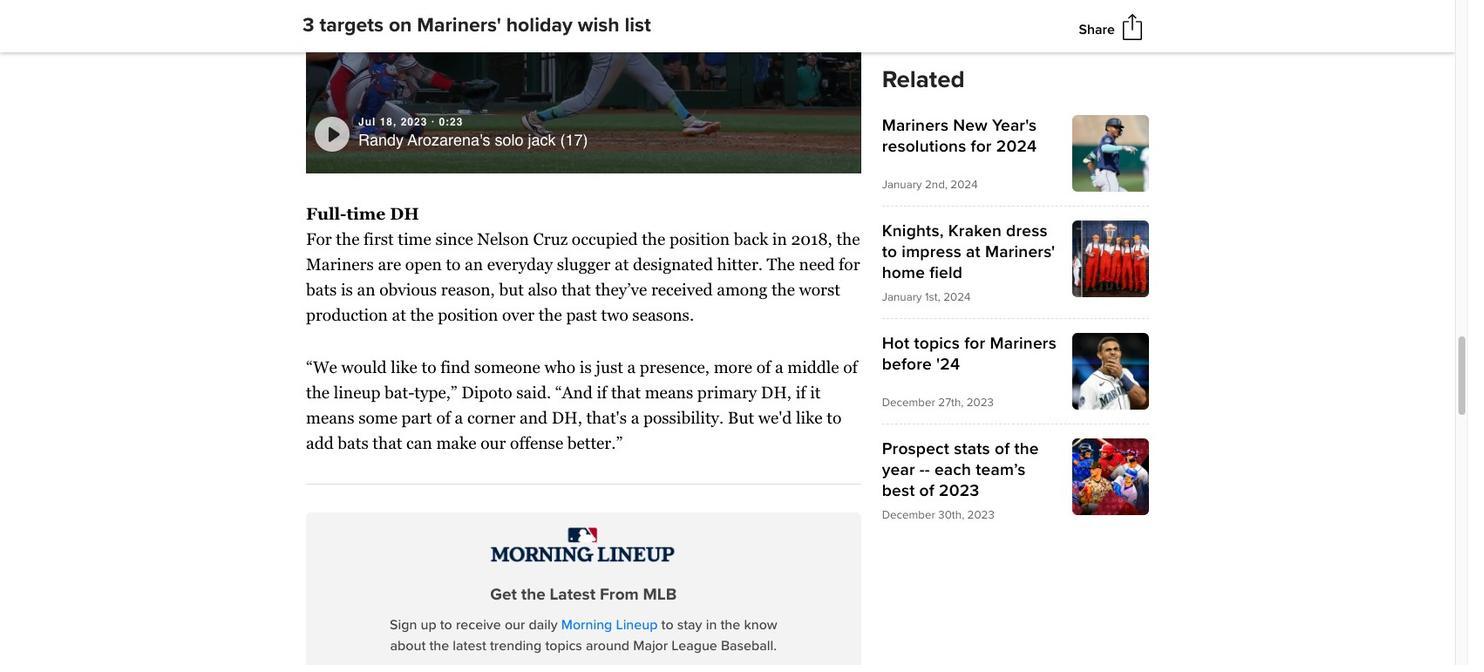 Task type: describe. For each thing, give the bounding box(es) containing it.
need
[[799, 254, 835, 274]]

slugger
[[557, 254, 611, 274]]

some
[[358, 408, 398, 427]]

make
[[436, 433, 477, 452]]

of right best
[[919, 480, 934, 501]]

bats inside full-time dh for the first time since nelson cruz occupied the position back in 2018, the mariners are open to an everyday slugger at designated hitter. the need for bats is an obvious reason, but also that they've received among the worst production at the position over the past two seasons.
[[306, 280, 337, 299]]

middle
[[787, 358, 839, 377]]

hot topics for mariners before '24 element
[[882, 333, 1149, 410]]

get
[[490, 585, 517, 605]]

lineup
[[334, 383, 381, 402]]

0 vertical spatial mariners'
[[417, 13, 501, 37]]

that inside full-time dh for the first time since nelson cruz occupied the position back in 2018, the mariners are open to an everyday slugger at designated hitter. the need for bats is an obvious reason, but also that they've received among the worst production at the position over the past two seasons.
[[561, 280, 591, 299]]

possibility.
[[643, 408, 724, 427]]

targets
[[319, 13, 384, 37]]

december inside hot topics for mariners before '24 element
[[882, 396, 935, 410]]

0 vertical spatial like
[[391, 358, 418, 377]]

18,
[[380, 116, 397, 128]]

bats inside "we would like to find someone who is just a presence, more of a middle of the lineup bat-type," dipoto said. "and if that means primary dh, if it means some part of a corner and dh, that's a possibility. but we'd like to add bats that can make our offense better."
[[338, 433, 369, 452]]

at inside knights, kraken dress to impress at mariners' home field january 1st, 2024
[[966, 241, 981, 262]]

mariners inside hot topics for mariners before '24
[[990, 333, 1057, 354]]

dh
[[390, 204, 419, 223]]

0 vertical spatial time
[[346, 204, 386, 223]]

we'd
[[758, 408, 792, 427]]

year
[[882, 459, 915, 480]]

but
[[499, 280, 524, 299]]

bat-
[[385, 383, 414, 402]]

1 vertical spatial 2024
[[951, 178, 978, 192]]

prospect
[[882, 439, 949, 459]]

is inside "we would like to find someone who is just a presence, more of a middle of the lineup bat-type," dipoto said. "and if that means primary dh, if it means some part of a corner and dh, that's a possibility. but we'd like to add bats that can make our offense better."
[[580, 358, 592, 377]]

topics inside to stay in the know about the latest trending topics around major league baseball.
[[545, 638, 582, 655]]

a up make
[[455, 408, 463, 427]]

1 vertical spatial means
[[306, 408, 354, 427]]

add
[[306, 433, 334, 452]]

among
[[717, 280, 767, 299]]

knights, kraken dress to impress at mariners' home field january 1st, 2024
[[882, 221, 1055, 304]]

of down type,"
[[436, 408, 451, 427]]

major
[[633, 638, 668, 655]]

2 - from the left
[[925, 459, 930, 480]]

prospect stats of the year -- each team's best of 2023 element
[[882, 439, 1149, 522]]

trending
[[490, 638, 542, 655]]

"we would like to find someone who is just a presence, more of a middle of the lineup bat-type," dipoto said. "and if that means primary dh, if it means some part of a corner and dh, that's a possibility. but we'd like to add bats that can make our offense better."
[[306, 358, 858, 452]]

for inside full-time dh for the first time since nelson cruz occupied the position back in 2018, the mariners are open to an everyday slugger at designated hitter. the need for bats is an obvious reason, but also that they've received among the worst production at the position over the past two seasons.
[[839, 254, 860, 274]]

about
[[390, 638, 426, 655]]

1 - from the left
[[920, 459, 925, 480]]

january 2nd, 2024
[[882, 178, 978, 192]]

someone
[[474, 358, 540, 377]]

the right get
[[521, 585, 546, 605]]

latest
[[453, 638, 486, 655]]

2023 right 30th,
[[967, 508, 995, 522]]

2 if from the left
[[796, 383, 806, 402]]

back
[[734, 229, 768, 249]]

0 horizontal spatial an
[[357, 280, 375, 299]]

0 horizontal spatial at
[[392, 305, 406, 324]]

to stay in the know about the latest trending topics around major league baseball.
[[390, 617, 777, 655]]

0 vertical spatial an
[[465, 254, 483, 274]]

field
[[929, 262, 963, 283]]

seasons.
[[632, 305, 694, 324]]

"and
[[555, 383, 593, 402]]

morning
[[561, 617, 612, 634]]

received
[[651, 280, 713, 299]]

in inside full-time dh for the first time since nelson cruz occupied the position back in 2018, the mariners are open to an everyday slugger at designated hitter. the need for bats is an obvious reason, but also that they've received among the worst production at the position over the past two seasons.
[[772, 229, 787, 249]]

for inside hot topics for mariners before '24
[[964, 333, 985, 354]]

2nd,
[[925, 178, 948, 192]]

stay
[[677, 617, 702, 634]]

know
[[744, 617, 777, 634]]

arozarena's
[[408, 131, 490, 149]]

morning lineup link
[[561, 617, 658, 634]]

of right middle
[[843, 358, 858, 377]]

receive
[[456, 617, 501, 634]]

would
[[341, 358, 387, 377]]

mariners' inside knights, kraken dress to impress at mariners' home field january 1st, 2024
[[985, 241, 1055, 262]]

impress
[[902, 241, 962, 262]]

·
[[431, 116, 435, 128]]

knights, kraken dress to impress at mariners' home field element
[[882, 221, 1149, 304]]

2018,
[[791, 229, 832, 249]]

share button
[[1079, 21, 1115, 38]]

best
[[882, 480, 915, 501]]

december inside prospect stats of the year -- each team's best of 2023 december 30th, 2023
[[882, 508, 935, 522]]

our inside "we would like to find someone who is just a presence, more of a middle of the lineup bat-type," dipoto said. "and if that means primary dh, if it means some part of a corner and dh, that's a possibility. but we'd like to add bats that can make our offense better."
[[481, 433, 506, 452]]

they've
[[595, 280, 647, 299]]

occupied
[[572, 229, 638, 249]]

hot topics for mariners before '24
[[882, 333, 1057, 375]]

1st,
[[925, 290, 940, 304]]

since
[[435, 229, 473, 249]]

jack
[[528, 131, 556, 149]]

league
[[672, 638, 717, 655]]

jul
[[358, 116, 376, 128]]

dipoto
[[461, 383, 512, 402]]

full-
[[306, 204, 346, 223]]

27th,
[[938, 396, 964, 410]]

can
[[406, 433, 432, 452]]

mariners new year's resolutions for 2024 element
[[882, 115, 1149, 192]]

mlb media player group
[[306, 0, 861, 174]]

first
[[364, 229, 394, 249]]

corner
[[467, 408, 516, 427]]

to right the up
[[440, 617, 452, 634]]

the up designated
[[642, 229, 665, 249]]

0 vertical spatial position
[[669, 229, 730, 249]]

team's
[[976, 459, 1026, 480]]

on
[[389, 13, 412, 37]]

holiday
[[506, 13, 573, 37]]

to up type,"
[[422, 358, 436, 377]]

said.
[[516, 383, 551, 402]]

past
[[566, 305, 597, 324]]

in inside to stay in the know about the latest trending topics around major league baseball.
[[706, 617, 717, 634]]

mariners inside full-time dh for the first time since nelson cruz occupied the position back in 2018, the mariners are open to an everyday slugger at designated hitter. the need for bats is an obvious reason, but also that they've received among the worst production at the position over the past two seasons.
[[306, 254, 374, 274]]

a right "that's"
[[631, 408, 639, 427]]

latest
[[550, 585, 596, 605]]

of right more
[[756, 358, 771, 377]]

designated
[[633, 254, 713, 274]]

1 vertical spatial our
[[505, 617, 525, 634]]

30th,
[[938, 508, 964, 522]]

kraken
[[948, 221, 1002, 241]]

2 vertical spatial that
[[373, 433, 402, 452]]

january inside knights, kraken dress to impress at mariners' home field january 1st, 2024
[[882, 290, 922, 304]]

from
[[600, 585, 639, 605]]

cruz
[[533, 229, 568, 249]]

but
[[728, 408, 754, 427]]

0 vertical spatial means
[[645, 383, 693, 402]]



Task type: locate. For each thing, give the bounding box(es) containing it.
over
[[502, 305, 534, 324]]

0 vertical spatial dh,
[[761, 383, 792, 402]]

2 horizontal spatial that
[[611, 383, 641, 402]]

a right just
[[627, 358, 636, 377]]

2024 right 2nd,
[[951, 178, 978, 192]]

list
[[625, 13, 651, 37]]

1 vertical spatial dh,
[[552, 408, 582, 427]]

for inside mariners new year's resolutions for 2024
[[971, 136, 992, 157]]

it
[[810, 383, 821, 402]]

the right for
[[336, 229, 360, 249]]

solo
[[495, 131, 524, 149]]

december down before
[[882, 396, 935, 410]]

prospect stats of the year -- each team's best of 2023 december 30th, 2023
[[882, 439, 1039, 522]]

topics down the daily
[[545, 638, 582, 655]]

2024 inside knights, kraken dress to impress at mariners' home field january 1st, 2024
[[943, 290, 971, 304]]

resolutions
[[882, 136, 966, 157]]

at right the field
[[966, 241, 981, 262]]

obvious
[[379, 280, 437, 299]]

0 horizontal spatial mariners
[[306, 254, 374, 274]]

before
[[882, 354, 932, 375]]

new
[[953, 115, 988, 136]]

- right year
[[920, 459, 925, 480]]

1 if from the left
[[597, 383, 607, 402]]

the down the
[[771, 280, 795, 299]]

the right stats
[[1014, 439, 1039, 459]]

in
[[772, 229, 787, 249], [706, 617, 717, 634]]

2023
[[401, 116, 428, 128], [967, 396, 994, 410], [939, 480, 979, 501], [967, 508, 995, 522]]

- left each
[[925, 459, 930, 480]]

1 vertical spatial bats
[[338, 433, 369, 452]]

1 horizontal spatial in
[[772, 229, 787, 249]]

2 january from the top
[[882, 290, 922, 304]]

the up baseball.
[[721, 617, 740, 634]]

0:23
[[439, 116, 463, 128]]

0 horizontal spatial dh,
[[552, 408, 582, 427]]

1 vertical spatial like
[[796, 408, 823, 427]]

2023 right the 27th,
[[967, 396, 994, 410]]

is
[[341, 280, 353, 299], [580, 358, 592, 377]]

0 vertical spatial december
[[882, 396, 935, 410]]

0 horizontal spatial is
[[341, 280, 353, 299]]

just
[[596, 358, 623, 377]]

also
[[528, 280, 557, 299]]

share
[[1079, 21, 1115, 38]]

the
[[767, 254, 795, 274]]

mlb
[[643, 585, 677, 605]]

position down reason,
[[438, 305, 498, 324]]

1 horizontal spatial mariners
[[882, 115, 949, 136]]

find
[[440, 358, 470, 377]]

sign
[[390, 617, 417, 634]]

1 january from the top
[[882, 178, 922, 192]]

to inside full-time dh for the first time since nelson cruz occupied the position back in 2018, the mariners are open to an everyday slugger at designated hitter. the need for bats is an obvious reason, but also that they've received among the worst production at the position over the past two seasons.
[[446, 254, 461, 274]]

up
[[421, 617, 436, 634]]

2024 inside mariners new year's resolutions for 2024
[[996, 136, 1037, 157]]

to left stay at the bottom left of page
[[661, 617, 674, 634]]

mariners right ''24'
[[990, 333, 1057, 354]]

2024 right the 1st,
[[943, 290, 971, 304]]

in up the
[[772, 229, 787, 249]]

lineup
[[616, 617, 658, 634]]

1 horizontal spatial topics
[[914, 333, 960, 354]]

full-time dh for the first time since nelson cruz occupied the position back in 2018, the mariners are open to an everyday slugger at designated hitter. the need for bats is an obvious reason, but also that they've received among the worst production at the position over the past two seasons.
[[306, 204, 860, 324]]

that's
[[586, 408, 627, 427]]

2023 inside jul 18, 2023 · 0:23 randy arozarena's solo jack (17)
[[401, 116, 428, 128]]

the down obvious
[[410, 305, 434, 324]]

our up trending
[[505, 617, 525, 634]]

3 targets on mariners' holiday wish list
[[303, 13, 651, 37]]

0 horizontal spatial mariners'
[[417, 13, 501, 37]]

0 vertical spatial our
[[481, 433, 506, 452]]

0 horizontal spatial means
[[306, 408, 354, 427]]

0 horizontal spatial that
[[373, 433, 402, 452]]

1 december from the top
[[882, 396, 935, 410]]

mariners' right on
[[417, 13, 501, 37]]

0 horizontal spatial in
[[706, 617, 717, 634]]

stats
[[954, 439, 990, 459]]

topics right hot on the right bottom
[[914, 333, 960, 354]]

that
[[561, 280, 591, 299], [611, 383, 641, 402], [373, 433, 402, 452]]

1 vertical spatial mariners
[[306, 254, 374, 274]]

and
[[520, 408, 548, 427]]

2 vertical spatial 2024
[[943, 290, 971, 304]]

primary
[[697, 383, 757, 402]]

a
[[627, 358, 636, 377], [775, 358, 783, 377], [455, 408, 463, 427], [631, 408, 639, 427]]

2024 right new
[[996, 136, 1037, 157]]

1 vertical spatial topics
[[545, 638, 582, 655]]

at
[[966, 241, 981, 262], [615, 254, 629, 274], [392, 305, 406, 324]]

presence,
[[640, 358, 710, 377]]

the down the up
[[429, 638, 449, 655]]

time up first
[[346, 204, 386, 223]]

time up open
[[398, 229, 431, 249]]

type,"
[[414, 383, 457, 402]]

1 horizontal spatial if
[[796, 383, 806, 402]]

worst
[[799, 280, 840, 299]]

the down also
[[538, 305, 562, 324]]

"we
[[306, 358, 337, 377]]

for right need
[[839, 254, 860, 274]]

1 horizontal spatial means
[[645, 383, 693, 402]]

means up add
[[306, 408, 354, 427]]

mariners down for
[[306, 254, 374, 274]]

0 horizontal spatial bats
[[306, 280, 337, 299]]

1 vertical spatial january
[[882, 290, 922, 304]]

1 horizontal spatial like
[[796, 408, 823, 427]]

like down 'it'
[[796, 408, 823, 427]]

means
[[645, 383, 693, 402], [306, 408, 354, 427]]

0 vertical spatial is
[[341, 280, 353, 299]]

0 horizontal spatial if
[[597, 383, 607, 402]]

for
[[306, 229, 332, 249]]

0 vertical spatial that
[[561, 280, 591, 299]]

1 horizontal spatial that
[[561, 280, 591, 299]]

1 horizontal spatial dh,
[[761, 383, 792, 402]]

the inside prospect stats of the year -- each team's best of 2023 december 30th, 2023
[[1014, 439, 1039, 459]]

2 horizontal spatial at
[[966, 241, 981, 262]]

january
[[882, 178, 922, 192], [882, 290, 922, 304]]

more
[[714, 358, 752, 377]]

mariners' right the field
[[985, 241, 1055, 262]]

1 horizontal spatial at
[[615, 254, 629, 274]]

reason,
[[441, 280, 495, 299]]

that up past
[[561, 280, 591, 299]]

-
[[920, 459, 925, 480], [925, 459, 930, 480]]

0 vertical spatial in
[[772, 229, 787, 249]]

jul 18, 2023 · 0:23 randy arozarena's solo jack (17)
[[358, 116, 588, 149]]

1 horizontal spatial bats
[[338, 433, 369, 452]]

2 vertical spatial for
[[964, 333, 985, 354]]

nelson
[[477, 229, 529, 249]]

the down "we
[[306, 383, 330, 402]]

hot
[[882, 333, 910, 354]]

an up reason,
[[465, 254, 483, 274]]

1 vertical spatial in
[[706, 617, 717, 634]]

1 vertical spatial mariners'
[[985, 241, 1055, 262]]

our down corner
[[481, 433, 506, 452]]

is inside full-time dh for the first time since nelson cruz occupied the position back in 2018, the mariners are open to an everyday slugger at designated hitter. the need for bats is an obvious reason, but also that they've received among the worst production at the position over the past two seasons.
[[341, 280, 353, 299]]

bats right add
[[338, 433, 369, 452]]

2 vertical spatial mariners
[[990, 333, 1057, 354]]

2 december from the top
[[882, 508, 935, 522]]

mariners new year's resolutions for 2024
[[882, 115, 1037, 157]]

1 horizontal spatial position
[[669, 229, 730, 249]]

1 vertical spatial position
[[438, 305, 498, 324]]

0 horizontal spatial topics
[[545, 638, 582, 655]]

for left year's
[[971, 136, 992, 157]]

for
[[971, 136, 992, 157], [839, 254, 860, 274], [964, 333, 985, 354]]

topics inside hot topics for mariners before '24
[[914, 333, 960, 354]]

1 horizontal spatial an
[[465, 254, 483, 274]]

1 horizontal spatial time
[[398, 229, 431, 249]]

is up production
[[341, 280, 353, 299]]

1 horizontal spatial is
[[580, 358, 592, 377]]

1 horizontal spatial mariners'
[[985, 241, 1055, 262]]

part
[[402, 408, 432, 427]]

0 vertical spatial for
[[971, 136, 992, 157]]

(17)
[[560, 131, 588, 149]]

our
[[481, 433, 506, 452], [505, 617, 525, 634]]

1 vertical spatial time
[[398, 229, 431, 249]]

0 vertical spatial 2024
[[996, 136, 1037, 157]]

if left 'it'
[[796, 383, 806, 402]]

an up production
[[357, 280, 375, 299]]

1 vertical spatial for
[[839, 254, 860, 274]]

production
[[306, 305, 388, 324]]

get the latest from mlb
[[490, 585, 677, 605]]

hitter.
[[717, 254, 763, 274]]

daily
[[529, 617, 558, 634]]

1 vertical spatial an
[[357, 280, 375, 299]]

dress
[[1006, 221, 1048, 241]]

for right ''24'
[[964, 333, 985, 354]]

the inside "we would like to find someone who is just a presence, more of a middle of the lineup bat-type," dipoto said. "and if that means primary dh, if it means some part of a corner and dh, that's a possibility. but we'd like to add bats that can make our offense better."
[[306, 383, 330, 402]]

each
[[934, 459, 971, 480]]

january inside mariners new year's resolutions for 2024 element
[[882, 178, 922, 192]]

if up "that's"
[[597, 383, 607, 402]]

at up "they've"
[[615, 254, 629, 274]]

december down best
[[882, 508, 935, 522]]

position
[[669, 229, 730, 249], [438, 305, 498, 324]]

2023 up 30th,
[[939, 480, 979, 501]]

0 vertical spatial january
[[882, 178, 922, 192]]

2 horizontal spatial mariners
[[990, 333, 1057, 354]]

like
[[391, 358, 418, 377], [796, 408, 823, 427]]

in right stay at the bottom left of page
[[706, 617, 717, 634]]

0 vertical spatial topics
[[914, 333, 960, 354]]

position up designated
[[669, 229, 730, 249]]

if
[[597, 383, 607, 402], [796, 383, 806, 402]]

a left middle
[[775, 358, 783, 377]]

0 horizontal spatial like
[[391, 358, 418, 377]]

means down presence,
[[645, 383, 693, 402]]

wish
[[578, 13, 619, 37]]

3
[[303, 13, 314, 37]]

mariners down related
[[882, 115, 949, 136]]

january left 2nd,
[[882, 178, 922, 192]]

bats up production
[[306, 280, 337, 299]]

0 horizontal spatial position
[[438, 305, 498, 324]]

to left impress
[[882, 241, 897, 262]]

1 vertical spatial december
[[882, 508, 935, 522]]

to down middle
[[827, 408, 842, 427]]

mariners inside mariners new year's resolutions for 2024
[[882, 115, 949, 136]]

is left just
[[580, 358, 592, 377]]

0 vertical spatial mariners
[[882, 115, 949, 136]]

2023 left ·
[[401, 116, 428, 128]]

dh, up we'd
[[761, 383, 792, 402]]

dh, down '"and' at the left bottom of page
[[552, 408, 582, 427]]

2023 inside hot topics for mariners before '24 element
[[967, 396, 994, 410]]

baseball.
[[721, 638, 777, 655]]

to inside knights, kraken dress to impress at mariners' home field january 1st, 2024
[[882, 241, 897, 262]]

two
[[601, 305, 628, 324]]

of right stats
[[995, 439, 1010, 459]]

randy arozarena's solo jack (17) image
[[306, 0, 861, 174]]

1 vertical spatial that
[[611, 383, 641, 402]]

like up bat-
[[391, 358, 418, 377]]

at down obvious
[[392, 305, 406, 324]]

around
[[586, 638, 630, 655]]

the right 2018,
[[836, 229, 860, 249]]

that down just
[[611, 383, 641, 402]]

offense
[[510, 433, 563, 452]]

'24
[[936, 354, 960, 375]]

0 vertical spatial bats
[[306, 280, 337, 299]]

time
[[346, 204, 386, 223], [398, 229, 431, 249]]

january down home
[[882, 290, 922, 304]]

to inside to stay in the know about the latest trending topics around major league baseball.
[[661, 617, 674, 634]]

that down the some
[[373, 433, 402, 452]]

1 vertical spatial is
[[580, 358, 592, 377]]

0 horizontal spatial time
[[346, 204, 386, 223]]

to down since at the left top of page
[[446, 254, 461, 274]]



Task type: vqa. For each thing, say whether or not it's contained in the screenshot.
"20-21"
no



